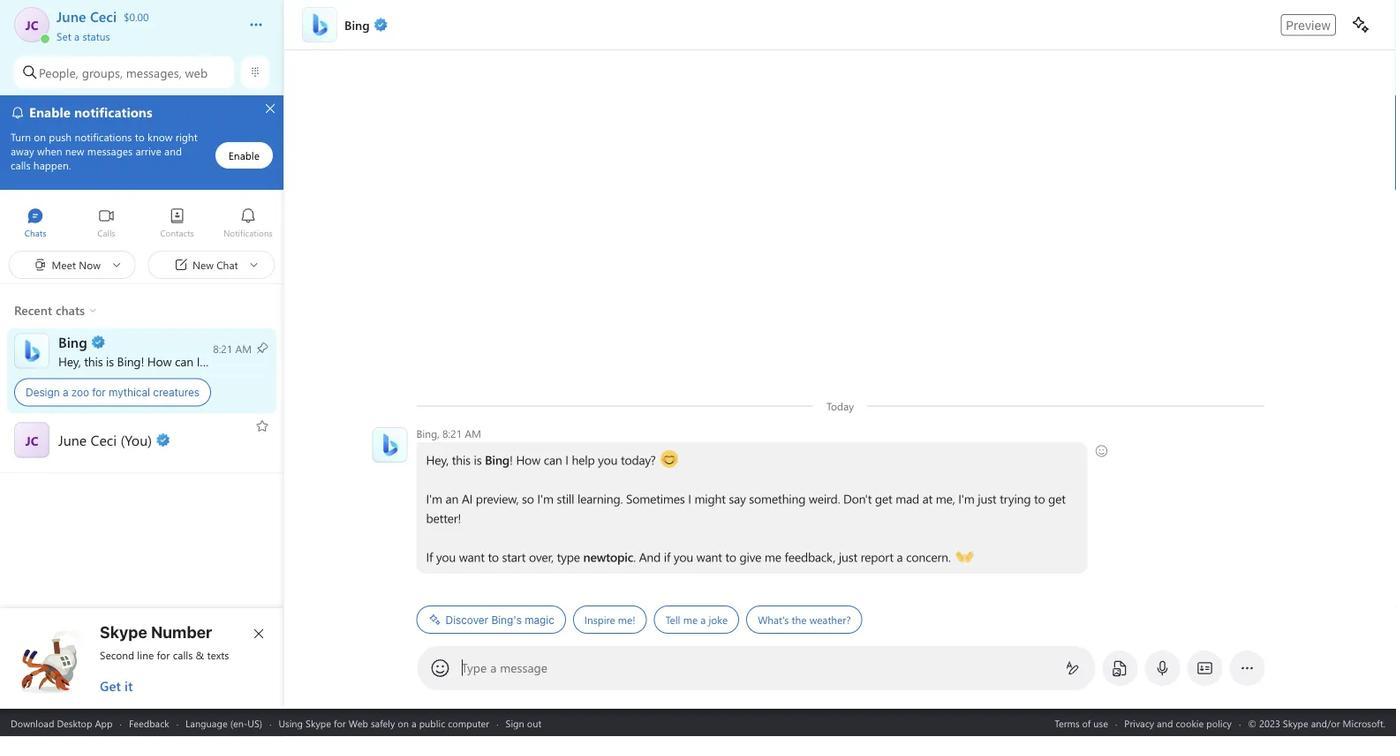 Task type: vqa. For each thing, say whether or not it's contained in the screenshot.
"DISCOVER"
yes



Task type: describe. For each thing, give the bounding box(es) containing it.
terms of use
[[1055, 717, 1109, 730]]

2 i'm from the left
[[537, 491, 554, 507]]

1 horizontal spatial hey, this is bing ! how can i help you today?
[[426, 452, 659, 468]]

3 i'm from the left
[[959, 491, 975, 507]]

&
[[196, 648, 204, 663]]

1 horizontal spatial bing
[[485, 452, 510, 468]]

inspire me!
[[585, 613, 636, 627]]

texts
[[207, 648, 229, 663]]

type a message
[[462, 660, 548, 676]]

might
[[695, 491, 726, 507]]

a right 'type'
[[490, 660, 497, 676]]

0 vertical spatial help
[[203, 353, 226, 370]]

get it
[[100, 678, 133, 695]]

weird.
[[809, 491, 841, 507]]

language (en-us) link
[[186, 717, 262, 730]]

download
[[11, 717, 54, 730]]

bing, 8:21 am
[[417, 427, 481, 441]]

discover bing's magic
[[446, 614, 555, 626]]

second
[[100, 648, 134, 663]]

design
[[26, 387, 60, 399]]

me inside button
[[683, 613, 698, 627]]

feedback link
[[129, 717, 169, 730]]

a right on
[[412, 717, 417, 730]]

1 horizontal spatial hey,
[[426, 452, 449, 468]]

want inside i'm an ai preview, so i'm still learning. sometimes i might say something weird. don't get mad at me, i'm just trying to get better! if you want to start over, type
[[459, 549, 485, 565]]

1 vertical spatial is
[[474, 452, 482, 468]]

policy
[[1207, 717, 1232, 730]]

trying
[[1000, 491, 1031, 507]]

a right set
[[74, 29, 80, 43]]

still
[[557, 491, 575, 507]]

creatures
[[153, 387, 200, 399]]

zoo
[[71, 387, 89, 399]]

.
[[634, 549, 636, 565]]

public
[[419, 717, 445, 730]]

for for using skype for web safely on a public computer
[[334, 717, 346, 730]]

of
[[1083, 717, 1091, 730]]

web
[[185, 64, 208, 81]]

people,
[[39, 64, 78, 81]]

using skype for web safely on a public computer link
[[279, 717, 490, 730]]

0 vertical spatial bing
[[117, 353, 141, 370]]

preview
[[1287, 17, 1331, 32]]

0 vertical spatial can
[[175, 353, 193, 370]]

messages,
[[126, 64, 182, 81]]

language (en-us)
[[186, 717, 262, 730]]

cookie
[[1176, 717, 1204, 730]]

web
[[349, 717, 368, 730]]

download desktop app link
[[11, 717, 113, 730]]

discover
[[446, 614, 489, 626]]

(smileeyes)
[[661, 451, 719, 467]]

0 vertical spatial hey, this is bing ! how can i help you today?
[[58, 353, 290, 370]]

mad
[[896, 491, 920, 507]]

an
[[446, 491, 459, 507]]

1 i'm from the left
[[426, 491, 443, 507]]

a right report
[[897, 549, 903, 565]]

1 vertical spatial today?
[[621, 452, 656, 468]]

tell me a joke button
[[654, 606, 740, 634]]

0 horizontal spatial to
[[488, 549, 499, 565]]

using
[[279, 717, 303, 730]]

set
[[57, 29, 71, 43]]

download desktop app
[[11, 717, 113, 730]]

type
[[462, 660, 487, 676]]

terms of use link
[[1055, 717, 1109, 730]]

if
[[426, 549, 433, 565]]

you inside i'm an ai preview, so i'm still learning. sometimes i might say something weird. don't get mad at me, i'm just trying to get better! if you want to start over, type
[[436, 549, 456, 565]]

mythical
[[109, 387, 150, 399]]

learning.
[[578, 491, 623, 507]]

if
[[664, 549, 671, 565]]

language
[[186, 717, 228, 730]]

safely
[[371, 717, 395, 730]]

and
[[1157, 717, 1174, 730]]

1 horizontal spatial how
[[516, 452, 541, 468]]

2 want from the left
[[697, 549, 722, 565]]

on
[[398, 717, 409, 730]]

concern.
[[906, 549, 951, 565]]

tell
[[666, 613, 681, 627]]

me,
[[936, 491, 956, 507]]

people, groups, messages, web
[[39, 64, 208, 81]]

joke
[[709, 613, 728, 627]]

the
[[792, 613, 807, 627]]

2 horizontal spatial to
[[1035, 491, 1046, 507]]

newtopic . and if you want to give me feedback, just report a concern.
[[584, 549, 954, 565]]

type
[[557, 549, 580, 565]]

what's
[[758, 613, 789, 627]]

it
[[125, 678, 133, 695]]

(openhands)
[[956, 548, 1022, 564]]

am
[[465, 427, 481, 441]]

me!
[[618, 613, 636, 627]]

1 get from the left
[[875, 491, 893, 507]]

better!
[[426, 510, 461, 527]]

0 horizontal spatial today?
[[252, 353, 287, 370]]

computer
[[448, 717, 490, 730]]

bing,
[[417, 427, 440, 441]]



Task type: locate. For each thing, give the bounding box(es) containing it.
0 horizontal spatial this
[[84, 353, 103, 370]]

a left 'joke'
[[701, 613, 706, 627]]

1 vertical spatial this
[[452, 452, 471, 468]]

can
[[175, 353, 193, 370], [544, 452, 562, 468]]

how up creatures
[[147, 353, 172, 370]]

tab list
[[0, 200, 284, 248]]

magic
[[525, 614, 555, 626]]

1 vertical spatial for
[[157, 648, 170, 663]]

bing up mythical
[[117, 353, 141, 370]]

1 horizontal spatial today?
[[621, 452, 656, 468]]

0 horizontal spatial !
[[141, 353, 144, 370]]

0 horizontal spatial can
[[175, 353, 193, 370]]

2 vertical spatial i
[[688, 491, 692, 507]]

want left the 'give'
[[697, 549, 722, 565]]

0 vertical spatial how
[[147, 353, 172, 370]]

1 horizontal spatial just
[[978, 491, 997, 507]]

this
[[84, 353, 103, 370], [452, 452, 471, 468]]

1 horizontal spatial can
[[544, 452, 562, 468]]

0 vertical spatial skype
[[100, 623, 147, 642]]

start
[[502, 549, 526, 565]]

get
[[100, 678, 121, 695]]

1 vertical spatial how
[[516, 452, 541, 468]]

0 horizontal spatial for
[[92, 387, 106, 399]]

get
[[875, 491, 893, 507], [1049, 491, 1066, 507]]

1 vertical spatial help
[[572, 452, 595, 468]]

for inside 'skype number' element
[[157, 648, 170, 663]]

0 horizontal spatial me
[[683, 613, 698, 627]]

just left report
[[839, 549, 858, 565]]

over,
[[529, 549, 554, 565]]

i up creatures
[[197, 353, 200, 370]]

i'm
[[426, 491, 443, 507], [537, 491, 554, 507], [959, 491, 975, 507]]

0 vertical spatial for
[[92, 387, 106, 399]]

get left mad
[[875, 491, 893, 507]]

number
[[151, 623, 212, 642]]

sign
[[506, 717, 525, 730]]

skype number
[[100, 623, 212, 642]]

skype up second
[[100, 623, 147, 642]]

out
[[527, 717, 542, 730]]

what's the weather?
[[758, 613, 851, 627]]

0 vertical spatial hey,
[[58, 353, 81, 370]]

0 vertical spatial today?
[[252, 353, 287, 370]]

skype right using
[[306, 717, 331, 730]]

! up mythical
[[141, 353, 144, 370]]

i'm an ai preview, so i'm still learning. sometimes i might say something weird. don't get mad at me, i'm just trying to get better! if you want to start over, type
[[426, 491, 1069, 565]]

1 horizontal spatial this
[[452, 452, 471, 468]]

1 vertical spatial skype
[[306, 717, 331, 730]]

just inside i'm an ai preview, so i'm still learning. sometimes i might say something weird. don't get mad at me, i'm just trying to get better! if you want to start over, type
[[978, 491, 997, 507]]

0 vertical spatial !
[[141, 353, 144, 370]]

for left web
[[334, 717, 346, 730]]

1 vertical spatial !
[[510, 452, 513, 468]]

say
[[729, 491, 746, 507]]

set a status
[[57, 29, 110, 43]]

i inside i'm an ai preview, so i'm still learning. sometimes i might say something weird. don't get mad at me, i'm just trying to get better! if you want to start over, type
[[688, 491, 692, 507]]

can up creatures
[[175, 353, 193, 370]]

sign out
[[506, 717, 542, 730]]

0 horizontal spatial help
[[203, 353, 226, 370]]

2 horizontal spatial i'm
[[959, 491, 975, 507]]

bing up preview, on the left of the page
[[485, 452, 510, 468]]

Type a message text field
[[462, 660, 1052, 678]]

1 vertical spatial just
[[839, 549, 858, 565]]

get right trying
[[1049, 491, 1066, 507]]

1 horizontal spatial help
[[572, 452, 595, 468]]

1 horizontal spatial i
[[566, 452, 569, 468]]

calls
[[173, 648, 193, 663]]

privacy and cookie policy
[[1125, 717, 1232, 730]]

second line for calls & texts
[[100, 648, 229, 663]]

hey, down bing,
[[426, 452, 449, 468]]

0 horizontal spatial get
[[875, 491, 893, 507]]

1 vertical spatial i
[[566, 452, 569, 468]]

1 horizontal spatial me
[[765, 549, 782, 565]]

just left trying
[[978, 491, 997, 507]]

to left the start
[[488, 549, 499, 565]]

using skype for web safely on a public computer
[[279, 717, 490, 730]]

this up zoo
[[84, 353, 103, 370]]

skype
[[100, 623, 147, 642], [306, 717, 331, 730]]

to right trying
[[1035, 491, 1046, 507]]

for right line
[[157, 648, 170, 663]]

2 horizontal spatial for
[[334, 717, 346, 730]]

0 vertical spatial just
[[978, 491, 997, 507]]

1 horizontal spatial to
[[726, 549, 737, 565]]

0 horizontal spatial is
[[106, 353, 114, 370]]

me
[[765, 549, 782, 565], [683, 613, 698, 627]]

0 horizontal spatial want
[[459, 549, 485, 565]]

0 vertical spatial is
[[106, 353, 114, 370]]

is
[[106, 353, 114, 370], [474, 452, 482, 468]]

hey, up zoo
[[58, 353, 81, 370]]

just
[[978, 491, 997, 507], [839, 549, 858, 565]]

i'm right so
[[537, 491, 554, 507]]

0 horizontal spatial skype
[[100, 623, 147, 642]]

groups,
[[82, 64, 123, 81]]

1 horizontal spatial get
[[1049, 491, 1066, 507]]

to left the 'give'
[[726, 549, 737, 565]]

skype number element
[[15, 623, 269, 695]]

set a status button
[[57, 25, 231, 43]]

design a zoo for mythical creatures
[[26, 387, 200, 399]]

0 horizontal spatial how
[[147, 353, 172, 370]]

0 horizontal spatial i
[[197, 353, 200, 370]]

i left "might"
[[688, 491, 692, 507]]

for right zoo
[[92, 387, 106, 399]]

newtopic
[[584, 549, 634, 565]]

1 horizontal spatial skype
[[306, 717, 331, 730]]

report
[[861, 549, 894, 565]]

hey, this is bing ! how can i help you today?
[[58, 353, 290, 370], [426, 452, 659, 468]]

sign out link
[[506, 717, 542, 730]]

1 vertical spatial me
[[683, 613, 698, 627]]

0 vertical spatial me
[[765, 549, 782, 565]]

1 vertical spatial hey,
[[426, 452, 449, 468]]

want left the start
[[459, 549, 485, 565]]

line
[[137, 648, 154, 663]]

for
[[92, 387, 106, 399], [157, 648, 170, 663], [334, 717, 346, 730]]

us)
[[248, 717, 262, 730]]

weather?
[[810, 613, 851, 627]]

1 horizontal spatial for
[[157, 648, 170, 663]]

1 horizontal spatial is
[[474, 452, 482, 468]]

people, groups, messages, web button
[[14, 57, 234, 88]]

inspire
[[585, 613, 615, 627]]

this down 8:21 on the left bottom
[[452, 452, 471, 468]]

so
[[522, 491, 534, 507]]

1 horizontal spatial want
[[697, 549, 722, 565]]

0 vertical spatial i
[[197, 353, 200, 370]]

1 vertical spatial bing
[[485, 452, 510, 468]]

1 horizontal spatial !
[[510, 452, 513, 468]]

i'm right me,
[[959, 491, 975, 507]]

don't
[[844, 491, 872, 507]]

a
[[74, 29, 80, 43], [63, 387, 68, 399], [897, 549, 903, 565], [701, 613, 706, 627], [490, 660, 497, 676], [412, 717, 417, 730]]

0 horizontal spatial bing
[[117, 353, 141, 370]]

i
[[197, 353, 200, 370], [566, 452, 569, 468], [688, 491, 692, 507]]

0 horizontal spatial i'm
[[426, 491, 443, 507]]

want
[[459, 549, 485, 565], [697, 549, 722, 565]]

2 get from the left
[[1049, 491, 1066, 507]]

hey, this is bing ! how can i help you today? up so
[[426, 452, 659, 468]]

preview,
[[476, 491, 519, 507]]

2 horizontal spatial i
[[688, 491, 692, 507]]

sometimes
[[626, 491, 685, 507]]

1 want from the left
[[459, 549, 485, 565]]

inspire me! button
[[573, 606, 647, 634]]

message
[[500, 660, 548, 676]]

! up preview, on the left of the page
[[510, 452, 513, 468]]

i'm left an at the left of the page
[[426, 491, 443, 507]]

privacy
[[1125, 717, 1155, 730]]

feedback
[[129, 717, 169, 730]]

status
[[83, 29, 110, 43]]

0 horizontal spatial hey, this is bing ! how can i help you today?
[[58, 353, 290, 370]]

(en-
[[230, 717, 248, 730]]

how up so
[[516, 452, 541, 468]]

ai
[[462, 491, 473, 507]]

at
[[923, 491, 933, 507]]

terms
[[1055, 717, 1080, 730]]

hey, this is bing ! how can i help you today? up creatures
[[58, 353, 290, 370]]

app
[[95, 717, 113, 730]]

tell me a joke
[[666, 613, 728, 627]]

me right tell
[[683, 613, 698, 627]]

desktop
[[57, 717, 92, 730]]

is up 'design a zoo for mythical creatures'
[[106, 353, 114, 370]]

how
[[147, 353, 172, 370], [516, 452, 541, 468]]

1 vertical spatial can
[[544, 452, 562, 468]]

8:21
[[443, 427, 462, 441]]

privacy and cookie policy link
[[1125, 717, 1232, 730]]

is down the am
[[474, 452, 482, 468]]

0 horizontal spatial just
[[839, 549, 858, 565]]

for for second line for calls & texts
[[157, 648, 170, 663]]

bing's
[[492, 614, 522, 626]]

1 horizontal spatial i'm
[[537, 491, 554, 507]]

2 vertical spatial for
[[334, 717, 346, 730]]

a left zoo
[[63, 387, 68, 399]]

0 vertical spatial this
[[84, 353, 103, 370]]

me right the 'give'
[[765, 549, 782, 565]]

can up still
[[544, 452, 562, 468]]

1 vertical spatial hey, this is bing ! how can i help you today?
[[426, 452, 659, 468]]

feedback,
[[785, 549, 836, 565]]

i up still
[[566, 452, 569, 468]]

0 horizontal spatial hey,
[[58, 353, 81, 370]]



